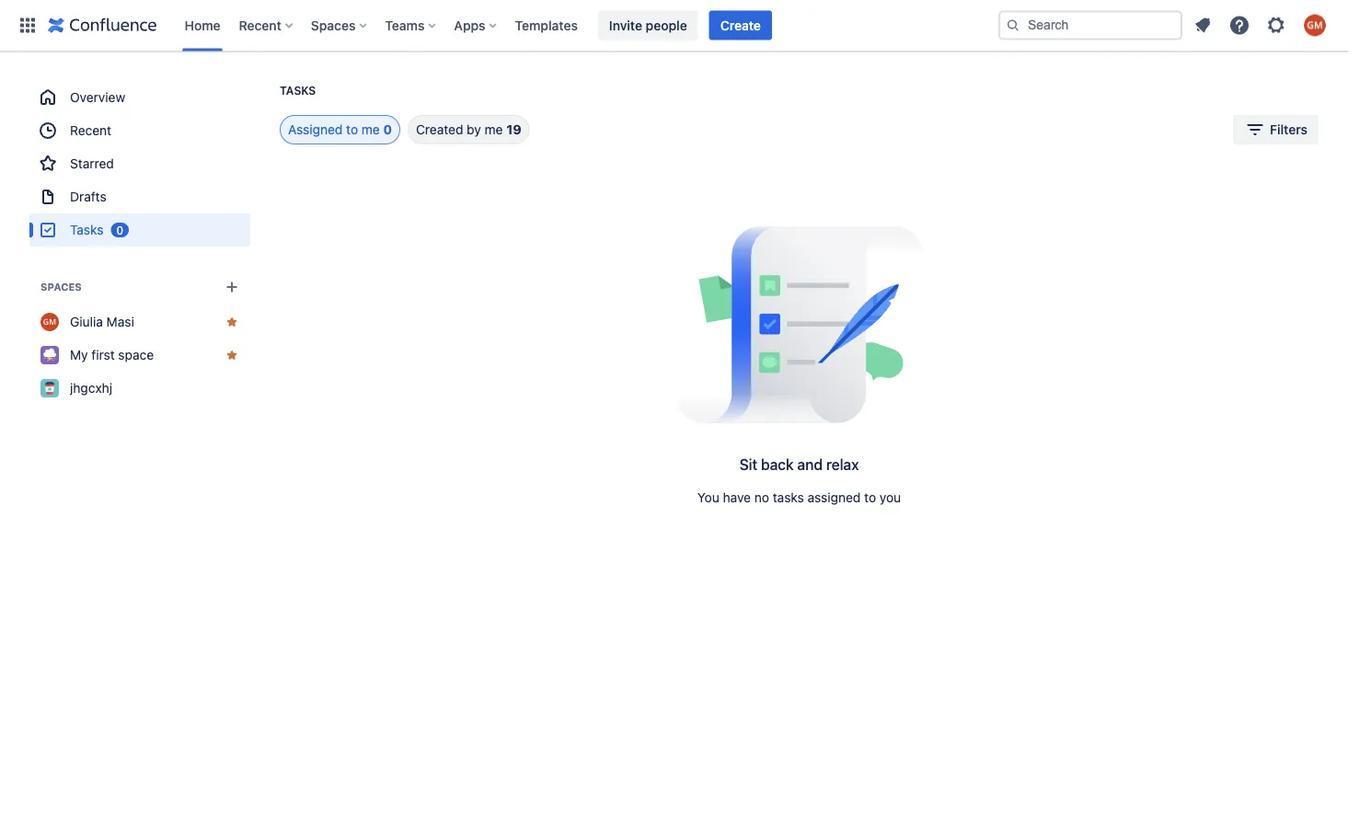 Task type: describe. For each thing, give the bounding box(es) containing it.
teams button
[[380, 11, 443, 40]]

created by me 19
[[416, 122, 522, 137]]

you
[[698, 490, 720, 505]]

create link
[[710, 11, 772, 40]]

assigned
[[288, 122, 343, 137]]

spaces inside popup button
[[311, 17, 356, 33]]

1 vertical spatial spaces
[[41, 281, 82, 293]]

1 vertical spatial 0
[[116, 224, 123, 237]]

notification icon image
[[1192, 14, 1214, 36]]

me for to
[[362, 122, 380, 137]]

space
[[118, 348, 154, 363]]

filters button
[[1234, 115, 1319, 145]]

my first space
[[70, 348, 154, 363]]

you have no tasks assigned to you
[[698, 490, 901, 505]]

and
[[798, 456, 823, 474]]

spaces button
[[305, 11, 374, 40]]

recent inside group
[[70, 123, 112, 138]]

first
[[91, 348, 115, 363]]

0 vertical spatial tasks
[[280, 84, 316, 97]]

jhgcxhj link
[[29, 372, 250, 405]]

Search field
[[999, 11, 1183, 40]]

unstar this space image
[[225, 315, 239, 330]]

my
[[70, 348, 88, 363]]

0 vertical spatial 0
[[383, 122, 392, 137]]

you
[[880, 490, 901, 505]]

giulia masi link
[[29, 306, 250, 339]]

unstar this space image
[[225, 348, 239, 363]]

people
[[646, 17, 687, 33]]

masi
[[107, 314, 134, 330]]

starred
[[70, 156, 114, 171]]

me for by
[[485, 122, 503, 137]]

no
[[755, 490, 770, 505]]

invite people button
[[598, 11, 698, 40]]

teams
[[385, 17, 425, 33]]

created
[[416, 122, 463, 137]]

global element
[[11, 0, 995, 51]]

appswitcher icon image
[[17, 14, 39, 36]]

tab list containing assigned to me
[[258, 115, 530, 145]]

home
[[185, 17, 221, 33]]

have
[[723, 490, 751, 505]]

create a space image
[[221, 276, 243, 298]]

create
[[721, 17, 761, 33]]

19
[[507, 122, 522, 137]]



Task type: locate. For each thing, give the bounding box(es) containing it.
drafts
[[70, 189, 106, 204]]

0 horizontal spatial 0
[[116, 224, 123, 237]]

1 horizontal spatial recent
[[239, 17, 282, 33]]

1 vertical spatial recent
[[70, 123, 112, 138]]

filters
[[1271, 122, 1308, 137]]

your profile and preferences image
[[1305, 14, 1327, 36]]

0 horizontal spatial to
[[346, 122, 358, 137]]

apps button
[[449, 11, 504, 40]]

group
[[29, 81, 250, 247]]

relax
[[827, 456, 859, 474]]

recent
[[239, 17, 282, 33], [70, 123, 112, 138]]

giulia masi
[[70, 314, 134, 330]]

recent inside popup button
[[239, 17, 282, 33]]

1 me from the left
[[362, 122, 380, 137]]

1 horizontal spatial 0
[[383, 122, 392, 137]]

assigned to me 0
[[288, 122, 392, 137]]

1 horizontal spatial me
[[485, 122, 503, 137]]

drafts link
[[29, 180, 250, 214]]

0 vertical spatial spaces
[[311, 17, 356, 33]]

banner containing home
[[0, 0, 1349, 52]]

tasks inside group
[[70, 222, 103, 238]]

0 horizontal spatial me
[[362, 122, 380, 137]]

1 horizontal spatial tasks
[[280, 84, 316, 97]]

to
[[346, 122, 358, 137], [865, 490, 877, 505]]

0 left the created
[[383, 122, 392, 137]]

giulia
[[70, 314, 103, 330]]

0 vertical spatial to
[[346, 122, 358, 137]]

1 vertical spatial tasks
[[70, 222, 103, 238]]

home link
[[179, 11, 226, 40]]

recent link
[[29, 114, 250, 147]]

me right the by
[[485, 122, 503, 137]]

1 horizontal spatial to
[[865, 490, 877, 505]]

by
[[467, 122, 481, 137]]

recent button
[[233, 11, 300, 40]]

0
[[383, 122, 392, 137], [116, 224, 123, 237]]

me
[[362, 122, 380, 137], [485, 122, 503, 137]]

settings icon image
[[1266, 14, 1288, 36]]

sit back and relax
[[740, 456, 859, 474]]

group containing overview
[[29, 81, 250, 247]]

0 down drafts link
[[116, 224, 123, 237]]

invite
[[609, 17, 643, 33]]

to left you
[[865, 490, 877, 505]]

help icon image
[[1229, 14, 1251, 36]]

apps
[[454, 17, 486, 33]]

spaces up giulia
[[41, 281, 82, 293]]

tasks up the assigned
[[280, 84, 316, 97]]

to right the assigned
[[346, 122, 358, 137]]

banner
[[0, 0, 1349, 52]]

my first space link
[[29, 339, 250, 372]]

invite people
[[609, 17, 687, 33]]

assigned
[[808, 490, 861, 505]]

tasks
[[773, 490, 804, 505]]

jhgcxhj
[[70, 381, 112, 396]]

confluence image
[[48, 14, 157, 36], [48, 14, 157, 36]]

0 vertical spatial recent
[[239, 17, 282, 33]]

recent up starred
[[70, 123, 112, 138]]

templates link
[[510, 11, 584, 40]]

tab list
[[258, 115, 530, 145]]

back
[[761, 456, 794, 474]]

0 horizontal spatial tasks
[[70, 222, 103, 238]]

spaces
[[311, 17, 356, 33], [41, 281, 82, 293]]

tasks down drafts
[[70, 222, 103, 238]]

sit
[[740, 456, 758, 474]]

2 me from the left
[[485, 122, 503, 137]]

0 horizontal spatial recent
[[70, 123, 112, 138]]

1 horizontal spatial spaces
[[311, 17, 356, 33]]

starred link
[[29, 147, 250, 180]]

overview
[[70, 90, 125, 105]]

overview link
[[29, 81, 250, 114]]

0 horizontal spatial spaces
[[41, 281, 82, 293]]

templates
[[515, 17, 578, 33]]

search image
[[1006, 18, 1021, 33]]

tasks
[[280, 84, 316, 97], [70, 222, 103, 238]]

me right the assigned
[[362, 122, 380, 137]]

spaces right "recent" popup button
[[311, 17, 356, 33]]

1 vertical spatial to
[[865, 490, 877, 505]]

recent right home
[[239, 17, 282, 33]]

to inside tab list
[[346, 122, 358, 137]]



Task type: vqa. For each thing, say whether or not it's contained in the screenshot.
TYPE.
no



